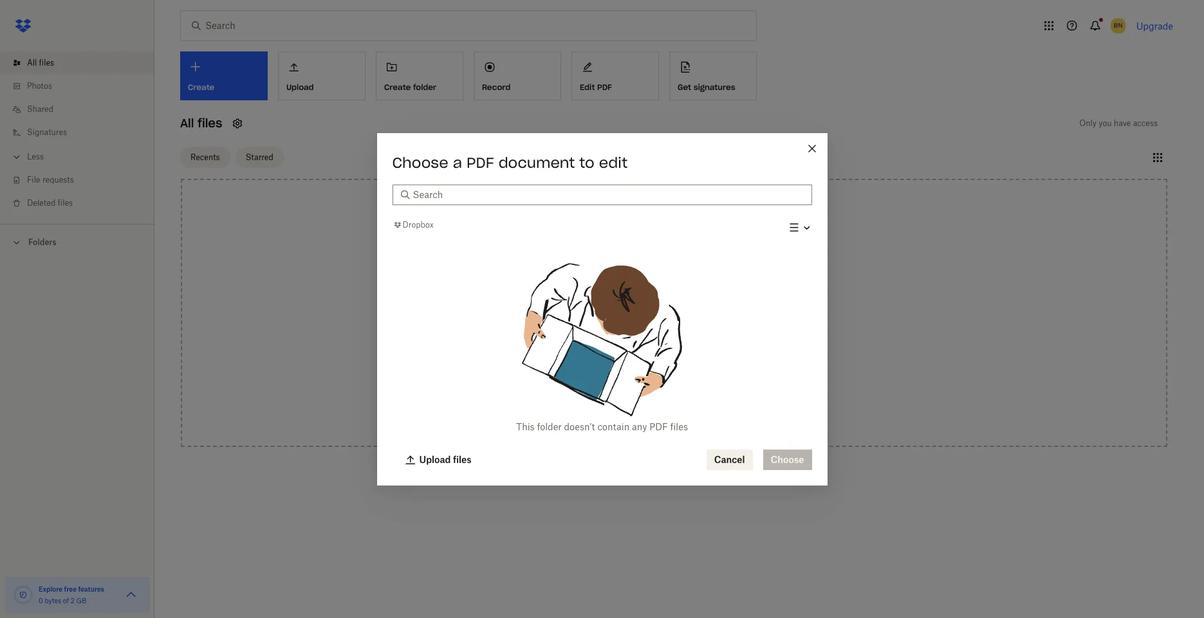 Task type: locate. For each thing, give the bounding box(es) containing it.
edit
[[580, 82, 595, 92]]

pdf right a
[[467, 154, 494, 172]]

this folder doesn't contain any pdf files
[[516, 421, 688, 432]]

files right upload
[[453, 454, 472, 465]]

document
[[499, 154, 575, 172]]

folder right create
[[413, 82, 437, 92]]

all files list item
[[0, 52, 155, 75]]

folder for this
[[537, 421, 562, 432]]

photos
[[27, 81, 52, 91]]

less
[[27, 152, 44, 162]]

1 vertical spatial all
[[180, 116, 194, 131]]

0 vertical spatial to
[[580, 154, 595, 172]]

here
[[666, 312, 684, 323]]

1 horizontal spatial folder
[[537, 421, 562, 432]]

0 vertical spatial all
[[27, 58, 37, 68]]

file requests
[[27, 175, 74, 185]]

folder right this
[[537, 421, 562, 432]]

0 vertical spatial folder
[[413, 82, 437, 92]]

free
[[64, 586, 77, 594]]

1 vertical spatial to
[[687, 312, 695, 323]]

create
[[384, 82, 411, 92]]

upload
[[419, 454, 451, 465]]

upgrade
[[1137, 20, 1174, 31]]

folder inside choose a pdf document to edit dialog
[[537, 421, 562, 432]]

1 vertical spatial pdf
[[467, 154, 494, 172]]

drop files here to upload
[[622, 312, 727, 323]]

all up photos
[[27, 58, 37, 68]]

deleted files
[[27, 198, 73, 208]]

0 vertical spatial all files
[[27, 58, 54, 68]]

1 vertical spatial all files
[[180, 116, 222, 131]]

0 horizontal spatial to
[[580, 154, 595, 172]]

all files inside list item
[[27, 58, 54, 68]]

folders button
[[0, 232, 155, 252]]

this
[[516, 421, 535, 432]]

upload files
[[419, 454, 472, 465]]

files inside button
[[453, 454, 472, 465]]

1 vertical spatial folder
[[537, 421, 562, 432]]

less image
[[10, 151, 23, 164]]

all files up recents on the left of page
[[180, 116, 222, 131]]

2 horizontal spatial pdf
[[650, 421, 668, 432]]

0 horizontal spatial all
[[27, 58, 37, 68]]

1 horizontal spatial all
[[180, 116, 194, 131]]

you
[[1099, 118, 1112, 128]]

choose a pdf document to edit dialog
[[377, 133, 828, 486]]

list
[[0, 44, 155, 224]]

all up recents on the left of page
[[180, 116, 194, 131]]

pdf right the any
[[650, 421, 668, 432]]

photos link
[[10, 75, 155, 98]]

gb
[[76, 597, 86, 605]]

0 horizontal spatial pdf
[[467, 154, 494, 172]]

features
[[78, 586, 104, 594]]

of
[[63, 597, 69, 605]]

pdf
[[597, 82, 612, 92], [467, 154, 494, 172], [650, 421, 668, 432]]

edit pdf button
[[572, 52, 659, 100]]

all
[[27, 58, 37, 68], [180, 116, 194, 131]]

drop
[[622, 312, 643, 323]]

2 vertical spatial pdf
[[650, 421, 668, 432]]

create folder
[[384, 82, 437, 92]]

all inside list item
[[27, 58, 37, 68]]

all files
[[27, 58, 54, 68], [180, 116, 222, 131]]

0 vertical spatial pdf
[[597, 82, 612, 92]]

quota usage element
[[13, 585, 33, 606]]

to right here
[[687, 312, 695, 323]]

folder inside button
[[413, 82, 437, 92]]

upgrade link
[[1137, 20, 1174, 31]]

0 horizontal spatial folder
[[413, 82, 437, 92]]

get
[[678, 82, 692, 92]]

cancel
[[714, 454, 745, 465]]

0 horizontal spatial all files
[[27, 58, 54, 68]]

edit pdf
[[580, 82, 612, 92]]

Search text field
[[413, 188, 804, 202]]

edit
[[599, 154, 628, 172]]

explore
[[39, 586, 63, 594]]

pdf right "edit"
[[597, 82, 612, 92]]

folder for create
[[413, 82, 437, 92]]

files up photos
[[39, 58, 54, 68]]

folder
[[413, 82, 437, 92], [537, 421, 562, 432]]

all files up photos
[[27, 58, 54, 68]]

files
[[39, 58, 54, 68], [198, 116, 222, 131], [58, 198, 73, 208], [645, 312, 663, 323], [671, 421, 688, 432], [453, 454, 472, 465]]

signatures
[[694, 82, 736, 92]]

1 horizontal spatial to
[[687, 312, 695, 323]]

choose
[[392, 154, 448, 172]]

0
[[39, 597, 43, 605]]

to left edit
[[580, 154, 595, 172]]

to
[[580, 154, 595, 172], [687, 312, 695, 323]]

starred button
[[235, 147, 284, 168]]

explore free features 0 bytes of 2 gb
[[39, 586, 104, 605]]

file requests link
[[10, 169, 155, 192]]

1 horizontal spatial pdf
[[597, 82, 612, 92]]

only you have access
[[1080, 118, 1158, 128]]

recents
[[191, 152, 220, 162]]



Task type: vqa. For each thing, say whether or not it's contained in the screenshot.
Deleted files link
yes



Task type: describe. For each thing, give the bounding box(es) containing it.
choose a pdf document to edit
[[392, 154, 628, 172]]

file
[[27, 175, 40, 185]]

files right deleted in the left of the page
[[58, 198, 73, 208]]

signatures link
[[10, 121, 155, 144]]

files up recents on the left of page
[[198, 116, 222, 131]]

files left here
[[645, 312, 663, 323]]

requests
[[42, 175, 74, 185]]

any
[[632, 421, 647, 432]]

doesn't
[[564, 421, 595, 432]]

dropbox link
[[392, 219, 434, 232]]

folders
[[28, 238, 56, 247]]

deleted
[[27, 198, 56, 208]]

to inside dialog
[[580, 154, 595, 172]]

bytes
[[45, 597, 61, 605]]

dropbox
[[403, 220, 434, 230]]

files right the any
[[671, 421, 688, 432]]

a
[[453, 154, 462, 172]]

only
[[1080, 118, 1097, 128]]

recents button
[[180, 147, 230, 168]]

shared
[[27, 104, 53, 114]]

files inside list item
[[39, 58, 54, 68]]

dropbox image
[[10, 13, 36, 39]]

have
[[1114, 118, 1131, 128]]

record button
[[474, 52, 561, 100]]

pdf inside button
[[597, 82, 612, 92]]

create folder button
[[376, 52, 464, 100]]

record
[[482, 82, 511, 92]]

get signatures button
[[670, 52, 757, 100]]

upload files button
[[398, 450, 479, 470]]

shared link
[[10, 98, 155, 121]]

get signatures
[[678, 82, 736, 92]]

access
[[1133, 118, 1158, 128]]

2
[[71, 597, 75, 605]]

cancel button
[[707, 450, 753, 470]]

signatures
[[27, 127, 67, 137]]

contain
[[598, 421, 630, 432]]

list containing all files
[[0, 44, 155, 224]]

all files link
[[10, 52, 155, 75]]

deleted files link
[[10, 192, 155, 215]]

1 horizontal spatial all files
[[180, 116, 222, 131]]

upload
[[698, 312, 727, 323]]

starred
[[246, 152, 273, 162]]



